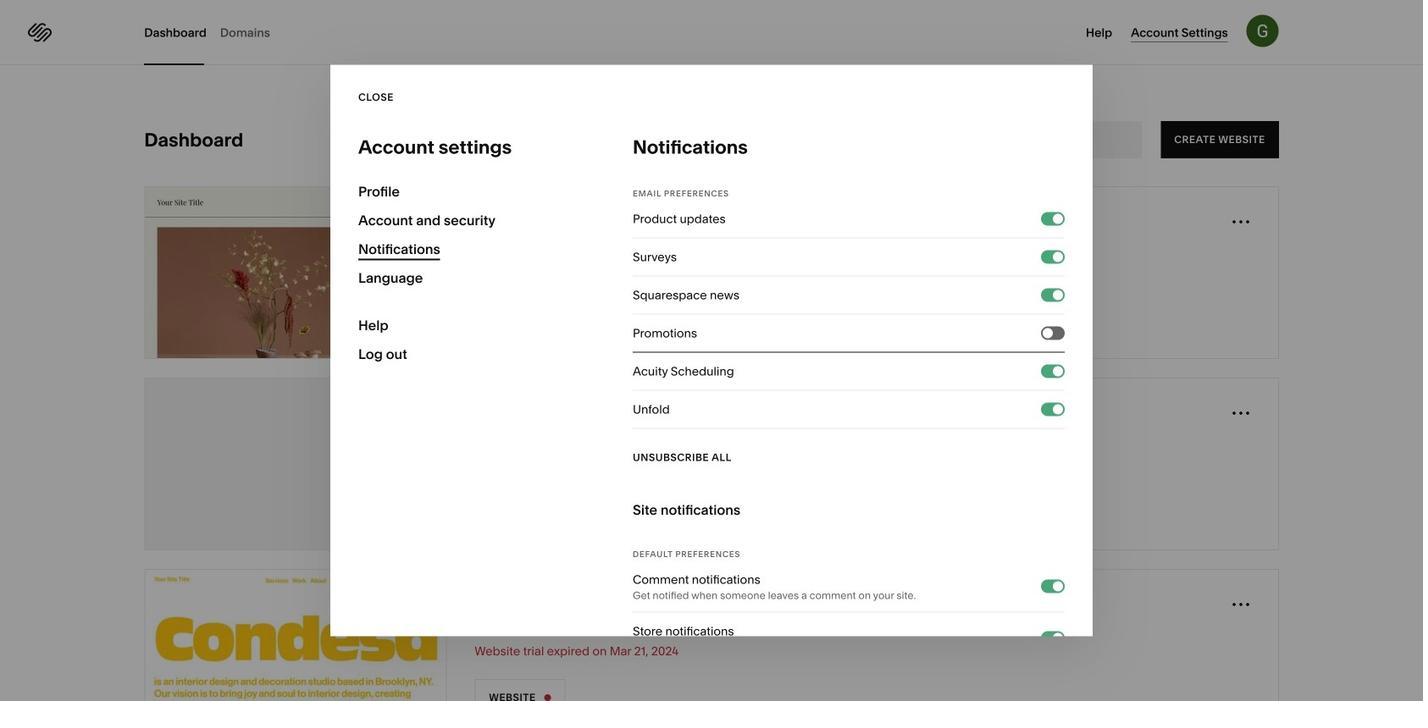 Task type: locate. For each thing, give the bounding box(es) containing it.
None checkbox
[[1054, 367, 1064, 377], [1054, 405, 1064, 415], [1054, 367, 1064, 377], [1054, 405, 1064, 415]]

None checkbox
[[1054, 214, 1064, 224], [1054, 252, 1064, 262], [1054, 290, 1064, 300], [1043, 328, 1054, 339], [1054, 582, 1064, 592], [1054, 214, 1064, 224], [1054, 252, 1064, 262], [1054, 290, 1064, 300], [1043, 328, 1054, 339], [1054, 582, 1064, 592]]

tab list
[[144, 0, 284, 65]]

Search field
[[1001, 131, 1105, 149]]



Task type: vqa. For each thing, say whether or not it's contained in the screenshot.
"settings" to the right
no



